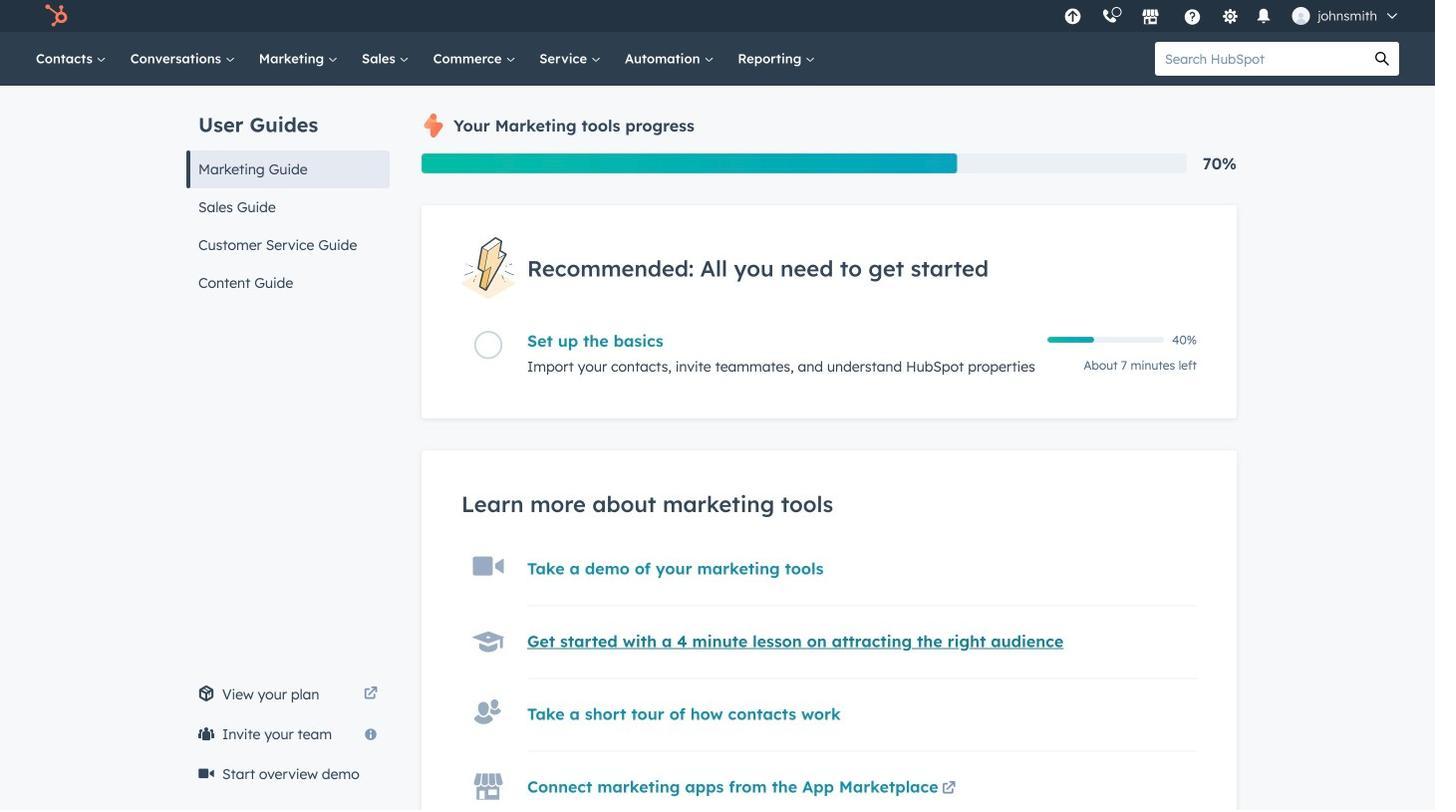 Task type: describe. For each thing, give the bounding box(es) containing it.
user guides element
[[186, 86, 390, 302]]

1 link opens in a new window image from the top
[[364, 683, 378, 707]]

marketplaces image
[[1142, 9, 1160, 27]]

1 link opens in a new window image from the top
[[942, 778, 956, 802]]

john smith image
[[1293, 7, 1311, 25]]



Task type: vqa. For each thing, say whether or not it's contained in the screenshot.
left "BY:"
no



Task type: locate. For each thing, give the bounding box(es) containing it.
menu
[[1054, 0, 1412, 32]]

progress bar
[[422, 154, 958, 174]]

[object object] complete progress bar
[[1048, 337, 1095, 343]]

Search HubSpot search field
[[1156, 42, 1366, 76]]

2 link opens in a new window image from the top
[[364, 688, 378, 702]]

2 link opens in a new window image from the top
[[942, 783, 956, 797]]

link opens in a new window image
[[364, 683, 378, 707], [364, 688, 378, 702]]

link opens in a new window image
[[942, 778, 956, 802], [942, 783, 956, 797]]



